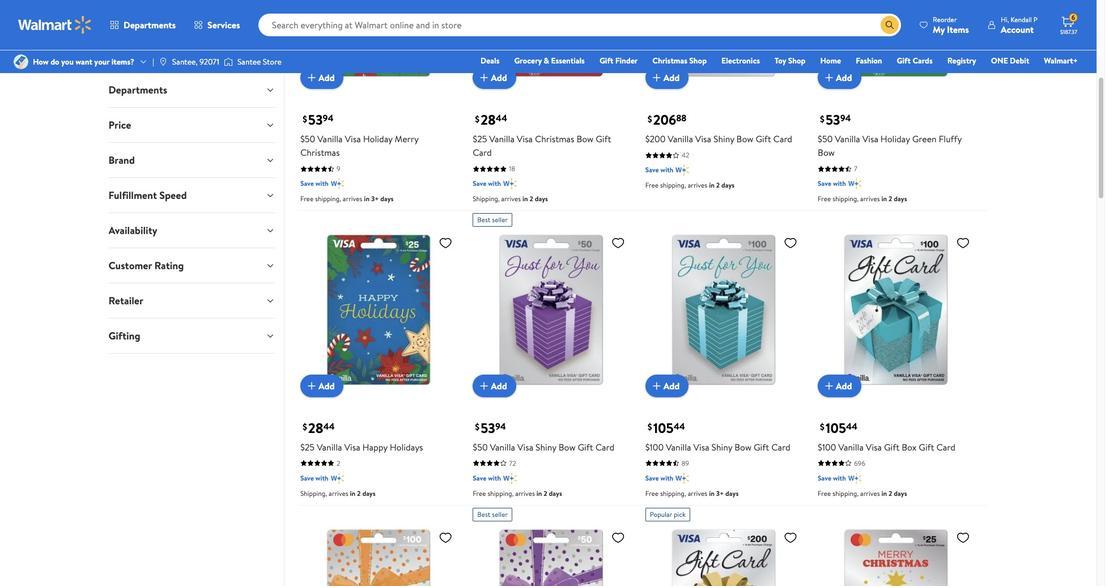 Task type: vqa. For each thing, say whether or not it's contained in the screenshot.


Task type: describe. For each thing, give the bounding box(es) containing it.
add to favorites list, $50 vanilla visa shiny bow gift card image
[[611, 236, 625, 250]]

visa for $25 vanilla visa happy holidays
[[344, 441, 360, 453]]

$100 vanilla visa gift box gift card
[[818, 441, 956, 453]]

card for $25 vanilla visa christmas bow gift card
[[473, 147, 492, 159]]

walmart plus image for $50 vanilla visa holiday merry christmas
[[331, 178, 344, 190]]

$50 for $50 vanilla visa shiny bow gift card
[[473, 441, 488, 453]]

gift inside $25 vanilla visa christmas bow gift card
[[596, 133, 611, 145]]

&
[[544, 55, 549, 66]]

account
[[1001, 23, 1034, 35]]

shipping, for $50 vanilla visa shiny bow gift card
[[488, 489, 514, 498]]

visa for $50 vanilla visa holiday merry christmas
[[345, 133, 361, 145]]

bow for 105
[[735, 441, 752, 453]]

home
[[821, 55, 841, 66]]

walmart plus image for $25 vanilla visa happy holidays
[[331, 473, 344, 484]]

2 best seller from the top
[[477, 510, 508, 519]]

fluffy
[[939, 133, 962, 145]]

how do you want your items?
[[33, 56, 134, 67]]

essentials
[[551, 55, 585, 66]]

28 for $25 vanilla visa christmas bow gift card
[[481, 110, 496, 130]]

$50 vanilla visa holiday green fluffy bow image
[[818, 0, 975, 80]]

add to cart image for 28
[[477, 71, 491, 85]]

vanilla for $100 vanilla visa shiny bow gift card
[[666, 441, 691, 453]]

$100 vanilla visa gift box gift card image
[[818, 232, 975, 388]]

in for $50 vanilla visa shiny bow gift card
[[537, 489, 542, 498]]

$ 105 44 for $100 vanilla visa shiny bow gift card
[[648, 418, 685, 438]]

merry
[[395, 133, 419, 145]]

9
[[337, 164, 340, 174]]

christmas inside $50 vanilla visa holiday merry christmas
[[300, 147, 340, 159]]

arrives down $25 vanilla visa happy holidays at the left of page
[[329, 489, 348, 498]]

$100 vanilla visa shiny bow gift card
[[646, 441, 791, 453]]

days for $50 vanilla visa holiday merry christmas
[[381, 194, 394, 204]]

free for $100 vanilla visa shiny bow gift card
[[646, 489, 659, 498]]

deals
[[481, 55, 500, 66]]

add button for $200 vanilla visa shiny bow gift card
[[646, 67, 689, 89]]

free shipping, arrives in 2 days for $50 vanilla visa shiny bow gift card
[[473, 489, 562, 498]]

$ for $50 vanilla visa holiday green fluffy bow
[[820, 113, 825, 125]]

gift cards link
[[892, 54, 938, 67]]

bow for 28
[[577, 133, 594, 145]]

save with for $200 vanilla visa shiny bow gift card
[[646, 165, 674, 175]]

fashion
[[856, 55, 882, 66]]

electronics link
[[717, 54, 765, 67]]

christmas shop
[[653, 55, 707, 66]]

free for $50 vanilla visa holiday merry christmas
[[300, 194, 314, 204]]

free for $100 vanilla visa gift box gift card
[[818, 489, 831, 498]]

home link
[[815, 54, 846, 67]]

electronics
[[722, 55, 760, 66]]

44 for $25 vanilla visa christmas bow gift card
[[496, 112, 507, 125]]

in down $25 vanilla visa christmas bow gift card
[[523, 194, 528, 204]]

green
[[913, 133, 937, 145]]

walmart+ link
[[1039, 54, 1083, 67]]

retailer tab
[[99, 283, 284, 318]]

with for $200 vanilla visa shiny bow gift card
[[661, 165, 674, 175]]

add to favorites list, $50 vanilla mastercard celebration dots gift card image
[[611, 531, 625, 545]]

1 best from the top
[[477, 215, 491, 225]]

vanilla for $25 vanilla visa christmas bow gift card
[[489, 133, 515, 145]]

$50 vanilla visa shiny bow gift card
[[473, 441, 615, 453]]

visa for $100 vanilla visa shiny bow gift card
[[694, 441, 710, 453]]

arrives down 18
[[501, 194, 521, 204]]

save for $50 vanilla visa holiday green fluffy bow
[[818, 179, 832, 188]]

popular
[[650, 510, 672, 519]]

retailer button
[[99, 283, 284, 318]]

services button
[[185, 11, 249, 39]]

availability tab
[[99, 213, 284, 248]]

94 for $50 vanilla visa holiday green fluffy bow
[[841, 112, 851, 125]]

$ for $100 vanilla visa gift box gift card
[[820, 421, 825, 433]]

6 $187.37
[[1061, 13, 1078, 36]]

 image for how do you want your items?
[[14, 54, 28, 69]]

shiny for 105
[[712, 441, 733, 453]]

card for $100 vanilla visa gift box gift card
[[937, 441, 956, 453]]

add button for $100 vanilla visa shiny bow gift card
[[646, 375, 689, 397]]

0 vertical spatial christmas
[[653, 55, 688, 66]]

search icon image
[[886, 20, 895, 29]]

holidays
[[390, 441, 423, 453]]

$25 for $25 vanilla visa christmas bow gift card
[[473, 133, 487, 145]]

arrives for $50 vanilla visa holiday green fluffy bow
[[861, 194, 880, 204]]

vanilla for $50 vanilla visa holiday merry christmas
[[317, 133, 343, 145]]

departments tab
[[99, 73, 284, 107]]

in for $50 vanilla visa holiday merry christmas
[[364, 194, 370, 204]]

$100 vanilla visa shiny bow gift card image
[[646, 232, 802, 388]]

brand
[[109, 153, 135, 167]]

you
[[61, 56, 74, 67]]

$25 vanilla mastercard holiday snowy tree image
[[818, 526, 975, 586]]

want
[[76, 56, 92, 67]]

92071
[[200, 56, 219, 67]]

days for $50 vanilla visa shiny bow gift card
[[549, 489, 562, 498]]

price
[[109, 118, 131, 132]]

add to favorites list, $100 vanilla visa shiny bow gift card image
[[784, 236, 798, 250]]

walmart plus image for 105
[[849, 473, 862, 484]]

walmart plus image for $200 vanilla visa shiny bow gift card
[[676, 165, 689, 176]]

42
[[682, 151, 690, 160]]

add button for $100 vanilla visa gift box gift card
[[818, 375, 861, 397]]

toy
[[775, 55, 786, 66]]

services
[[208, 19, 240, 31]]

p
[[1034, 14, 1038, 24]]

$50 vanilla visa holiday green fluffy bow
[[818, 133, 962, 159]]

696
[[854, 459, 866, 468]]

53 for $50 vanilla visa shiny bow gift card
[[481, 418, 495, 438]]

items?
[[112, 56, 134, 67]]

arrives for $50 vanilla visa holiday merry christmas
[[343, 194, 363, 204]]

88
[[676, 112, 687, 125]]

44 for $100 vanilla visa shiny bow gift card
[[674, 420, 685, 433]]

$25 vanilla visa christmas bow gift card image
[[473, 0, 630, 80]]

fashion link
[[851, 54, 888, 67]]

vanilla for $50 vanilla visa holiday green fluffy bow
[[835, 133, 860, 145]]

save for $200 vanilla visa shiny bow gift card
[[646, 165, 659, 175]]

$25 vanilla visa christmas bow gift card
[[473, 133, 611, 159]]

Walmart Site-Wide search field
[[258, 14, 901, 36]]

popular pick
[[650, 510, 686, 519]]

$50 for $50 vanilla visa holiday merry christmas
[[300, 133, 315, 145]]

arrives for $200 vanilla visa shiny bow gift card
[[688, 181, 708, 190]]

with for $100 vanilla visa shiny bow gift card
[[661, 473, 674, 483]]

customer rating button
[[99, 248, 284, 283]]

walmart+
[[1044, 55, 1078, 66]]

gift cards
[[897, 55, 933, 66]]

1 best seller from the top
[[477, 215, 508, 225]]

registry link
[[943, 54, 982, 67]]

$100 for $100 vanilla visa shiny bow gift card
[[646, 441, 664, 453]]

$ for $25 vanilla visa christmas bow gift card
[[475, 113, 480, 125]]

save for $100 vanilla visa gift box gift card
[[818, 473, 832, 483]]

customer rating
[[109, 259, 184, 273]]

$25 for $25 vanilla visa happy holidays
[[300, 441, 315, 453]]

shop for toy shop
[[788, 55, 806, 66]]

add to cart image for 206
[[650, 71, 664, 85]]

$50 vanilla visa shiny bow gift card image
[[473, 232, 630, 388]]

customer
[[109, 259, 152, 273]]

$200 vanilla visa gift box gift card image
[[646, 526, 802, 586]]

fulfillment speed
[[109, 188, 187, 202]]

fulfillment speed tab
[[99, 178, 284, 213]]

deals link
[[476, 54, 505, 67]]

18
[[509, 164, 515, 174]]

card for $200 vanilla visa shiny bow gift card
[[774, 133, 793, 145]]

do
[[51, 56, 59, 67]]

santee store
[[237, 56, 282, 67]]

3+ for 53
[[371, 194, 379, 204]]

7
[[854, 164, 858, 174]]

walmart plus image for $50 vanilla visa shiny bow gift card
[[503, 473, 517, 484]]

holiday for merry
[[363, 133, 393, 145]]

cards
[[913, 55, 933, 66]]

$50 vanilla mastercard celebration dots gift card image
[[473, 526, 630, 586]]

$ for $50 vanilla visa holiday merry christmas
[[303, 113, 307, 125]]

 image for santee, 92071
[[159, 57, 168, 66]]

in down $25 vanilla visa happy holidays at the left of page
[[350, 489, 356, 498]]

$ 53 94 for $50 vanilla visa holiday green fluffy bow
[[820, 110, 851, 130]]

how
[[33, 56, 49, 67]]

one
[[991, 55, 1008, 66]]

shipping, for $50 vanilla visa holiday merry christmas
[[315, 194, 341, 204]]

santee, 92071
[[172, 56, 219, 67]]

$ for $25 vanilla visa happy holidays
[[303, 421, 307, 433]]

walmart image
[[18, 16, 92, 34]]

gifting tab
[[99, 319, 284, 353]]

0 vertical spatial departments
[[124, 19, 176, 31]]

arrives for $50 vanilla visa shiny bow gift card
[[515, 489, 535, 498]]

2 seller from the top
[[492, 510, 508, 519]]

save with for $50 vanilla visa holiday green fluffy bow
[[818, 179, 846, 188]]

santee,
[[172, 56, 198, 67]]

save with for $25 vanilla visa happy holidays
[[300, 473, 329, 483]]

days for $50 vanilla visa holiday green fluffy bow
[[894, 194, 907, 204]]

card for $50 vanilla visa shiny bow gift card
[[596, 441, 615, 453]]

94 for $50 vanilla visa shiny bow gift card
[[495, 420, 506, 433]]

53 for $50 vanilla visa holiday merry christmas
[[308, 110, 323, 130]]

grocery & essentials
[[514, 55, 585, 66]]

$100 vanilla mastercard celebration dots gift card image
[[300, 526, 457, 586]]

finder
[[615, 55, 638, 66]]

retailer
[[109, 294, 143, 308]]

|
[[153, 56, 154, 67]]

206
[[653, 110, 676, 130]]

gift finder
[[600, 55, 638, 66]]

89
[[682, 459, 689, 468]]



Task type: locate. For each thing, give the bounding box(es) containing it.
hi,
[[1001, 14, 1009, 24]]

free shipping, arrives in 2 days down 42
[[646, 181, 735, 190]]

save with for $50 vanilla visa shiny bow gift card
[[473, 473, 501, 483]]

fulfillment
[[109, 188, 157, 202]]

free shipping, arrives in 3+ days up pick
[[646, 489, 739, 498]]

add button for $50 vanilla visa holiday merry christmas
[[300, 67, 344, 89]]

arrives down 42
[[688, 181, 708, 190]]

94 up $50 vanilla visa shiny bow gift card in the bottom of the page
[[495, 420, 506, 433]]

departments button down santee, 92071
[[99, 73, 284, 107]]

shop for christmas shop
[[690, 55, 707, 66]]

in down $50 vanilla visa holiday green fluffy bow
[[882, 194, 887, 204]]

$ 105 44 up the 89
[[648, 418, 685, 438]]

2 horizontal spatial  image
[[224, 56, 233, 67]]

$ 53 94
[[303, 110, 334, 130], [820, 110, 851, 130], [475, 418, 506, 438]]

bow for 53
[[559, 441, 576, 453]]

1 horizontal spatial  image
[[159, 57, 168, 66]]

vanilla inside $25 vanilla visa christmas bow gift card
[[489, 133, 515, 145]]

add to favorites list, $25 vanilla visa happy holidays image
[[439, 236, 453, 250]]

$50 for $50 vanilla visa holiday green fluffy bow
[[818, 133, 833, 145]]

1 horizontal spatial 94
[[495, 420, 506, 433]]

arrives down the 89
[[688, 489, 708, 498]]

arrives for $100 vanilla visa shiny bow gift card
[[688, 489, 708, 498]]

1 horizontal spatial 53
[[481, 418, 495, 438]]

add to cart image for 105
[[823, 379, 836, 393]]

add for $200 vanilla visa shiny bow gift card
[[664, 72, 680, 84]]

1 vertical spatial $25
[[300, 441, 315, 453]]

walmart plus image down 72
[[503, 473, 517, 484]]

shipping, down 696
[[833, 489, 859, 498]]

1 horizontal spatial holiday
[[881, 133, 910, 145]]

105 for $100 vanilla visa shiny bow gift card
[[653, 418, 674, 438]]

save for $100 vanilla visa shiny bow gift card
[[646, 473, 659, 483]]

1 horizontal spatial free shipping, arrives in 3+ days
[[646, 489, 739, 498]]

44 up $25 vanilla visa happy holidays at the left of page
[[323, 420, 335, 433]]

44 for $100 vanilla visa gift box gift card
[[846, 420, 858, 433]]

0 vertical spatial free shipping, arrives in 3+ days
[[300, 194, 394, 204]]

shipping, for $25 vanilla visa christmas bow gift card
[[473, 194, 500, 204]]

in for $100 vanilla visa shiny bow gift card
[[709, 489, 715, 498]]

walmart plus image for 28
[[503, 178, 517, 190]]

free for $50 vanilla visa shiny bow gift card
[[473, 489, 486, 498]]

2 horizontal spatial $50
[[818, 133, 833, 145]]

walmart plus image for 53
[[849, 178, 862, 190]]

price tab
[[99, 108, 284, 142]]

speed
[[159, 188, 187, 202]]

2 horizontal spatial 94
[[841, 112, 851, 125]]

1 105 from the left
[[653, 418, 674, 438]]

in down "$100 vanilla visa shiny bow gift card"
[[709, 489, 715, 498]]

2 $ 105 44 from the left
[[820, 418, 858, 438]]

your
[[94, 56, 110, 67]]

vanilla for $50 vanilla visa shiny bow gift card
[[490, 441, 515, 453]]

brand tab
[[99, 143, 284, 177]]

shipping, arrives in 2 days
[[473, 194, 548, 204], [300, 489, 376, 498]]

walmart plus image
[[676, 165, 689, 176], [331, 178, 344, 190], [331, 473, 344, 484], [503, 473, 517, 484], [676, 473, 689, 484]]

visa for $50 vanilla visa holiday green fluffy bow
[[863, 133, 879, 145]]

shipping,
[[473, 194, 500, 204], [300, 489, 327, 498]]

in down the $100 vanilla visa gift box gift card
[[882, 489, 887, 498]]

1 vertical spatial departments button
[[99, 73, 284, 107]]

$50
[[300, 133, 315, 145], [818, 133, 833, 145], [473, 441, 488, 453]]

box
[[902, 441, 917, 453]]

vanilla up 7
[[835, 133, 860, 145]]

3+ down "$100 vanilla visa shiny bow gift card"
[[716, 489, 724, 498]]

shiny
[[714, 133, 735, 145], [536, 441, 557, 453], [712, 441, 733, 453]]

holiday
[[363, 133, 393, 145], [881, 133, 910, 145]]

departments down items?
[[109, 83, 167, 97]]

pick
[[674, 510, 686, 519]]

$100 for $100 vanilla visa gift box gift card
[[818, 441, 836, 453]]

free shipping, arrives in 3+ days down 9
[[300, 194, 394, 204]]

1 vertical spatial christmas
[[535, 133, 575, 145]]

0 vertical spatial $25
[[473, 133, 487, 145]]

walmart plus image for $100 vanilla visa shiny bow gift card
[[676, 473, 689, 484]]

44 up $25 vanilla visa christmas bow gift card
[[496, 112, 507, 125]]

1 horizontal spatial 28
[[481, 110, 496, 130]]

departments inside tab
[[109, 83, 167, 97]]

44 up the 89
[[674, 420, 685, 433]]

$
[[303, 113, 307, 125], [475, 113, 480, 125], [648, 113, 652, 125], [820, 113, 825, 125], [303, 421, 307, 433], [475, 421, 480, 433], [648, 421, 652, 433], [820, 421, 825, 433]]

add to favorites list, $100 vanilla visa gift box gift card image
[[957, 236, 970, 250]]

1 horizontal spatial $50
[[473, 441, 488, 453]]

vanilla inside $50 vanilla visa holiday green fluffy bow
[[835, 133, 860, 145]]

$ for $200 vanilla visa shiny bow gift card
[[648, 113, 652, 125]]

2 best from the top
[[477, 510, 491, 519]]

1 vertical spatial shipping, arrives in 2 days
[[300, 489, 376, 498]]

vanilla inside $50 vanilla visa holiday merry christmas
[[317, 133, 343, 145]]

shipping, for $50 vanilla visa holiday green fluffy bow
[[833, 194, 859, 204]]

save with
[[646, 165, 674, 175], [300, 179, 329, 188], [473, 179, 501, 188], [818, 179, 846, 188], [300, 473, 329, 483], [473, 473, 501, 483], [646, 473, 674, 483], [818, 473, 846, 483]]

add button for $25 vanilla visa christmas bow gift card
[[473, 67, 516, 89]]

shipping, arrives in 2 days for christmas
[[473, 194, 548, 204]]

$ 53 94 for $50 vanilla visa shiny bow gift card
[[475, 418, 506, 438]]

94 for $50 vanilla visa holiday merry christmas
[[323, 112, 334, 125]]

add to cart image
[[650, 71, 664, 85], [823, 71, 836, 85], [823, 379, 836, 393]]

price button
[[99, 108, 284, 142]]

105 for $100 vanilla visa gift box gift card
[[826, 418, 846, 438]]

0 vertical spatial departments button
[[101, 11, 185, 39]]

shipping, for $200 vanilla visa shiny bow gift card
[[660, 181, 686, 190]]

add to favorites list, $25 vanilla mastercard holiday snowy tree image
[[957, 531, 970, 545]]

2 horizontal spatial christmas
[[653, 55, 688, 66]]

0 horizontal spatial $ 53 94
[[303, 110, 334, 130]]

save for $50 vanilla visa holiday merry christmas
[[300, 179, 314, 188]]

toy shop
[[775, 55, 806, 66]]

departments
[[124, 19, 176, 31], [109, 83, 167, 97]]

$50 inside $50 vanilla visa holiday merry christmas
[[300, 133, 315, 145]]

visa inside $25 vanilla visa christmas bow gift card
[[517, 133, 533, 145]]

1 horizontal spatial $ 105 44
[[820, 418, 858, 438]]

2 $100 from the left
[[818, 441, 836, 453]]

add to favorites list, $100 vanilla mastercard celebration dots gift card image
[[439, 531, 453, 545]]

with for $50 vanilla visa holiday merry christmas
[[316, 179, 329, 188]]

christmas inside $25 vanilla visa christmas bow gift card
[[535, 133, 575, 145]]

53 for $50 vanilla visa holiday green fluffy bow
[[826, 110, 841, 130]]

vanilla for $25 vanilla visa happy holidays
[[317, 441, 342, 453]]

shipping, up popular pick
[[660, 489, 686, 498]]

0 vertical spatial best seller
[[477, 215, 508, 225]]

$ 28 44
[[475, 110, 507, 130], [303, 418, 335, 438]]

bow
[[577, 133, 594, 145], [737, 133, 754, 145], [818, 147, 835, 159], [559, 441, 576, 453], [735, 441, 752, 453]]

1 vertical spatial best seller
[[477, 510, 508, 519]]

2 shop from the left
[[788, 55, 806, 66]]

44 up 696
[[846, 420, 858, 433]]

1 vertical spatial seller
[[492, 510, 508, 519]]

add button for $50 vanilla visa holiday green fluffy bow
[[818, 67, 861, 89]]

$200 vanilla visa shiny bow gift card
[[646, 133, 793, 145]]

0 horizontal spatial 3+
[[371, 194, 379, 204]]

vanilla
[[317, 133, 343, 145], [489, 133, 515, 145], [668, 133, 693, 145], [835, 133, 860, 145], [317, 441, 342, 453], [490, 441, 515, 453], [666, 441, 691, 453], [839, 441, 864, 453]]

0 horizontal spatial christmas
[[300, 147, 340, 159]]

arrives down 696
[[861, 489, 880, 498]]

walmart plus image down 18
[[503, 178, 517, 190]]

one debit
[[991, 55, 1030, 66]]

free shipping, arrives in 2 days down 72
[[473, 489, 562, 498]]

items
[[947, 23, 969, 35]]

bow inside $25 vanilla visa christmas bow gift card
[[577, 133, 594, 145]]

holiday left merry
[[363, 133, 393, 145]]

in down $200 vanilla visa shiny bow gift card
[[709, 181, 715, 190]]

walmart plus image down 9
[[331, 178, 344, 190]]

arrives down $50 vanilla visa holiday green fluffy bow
[[861, 194, 880, 204]]

1 horizontal spatial $100
[[818, 441, 836, 453]]

$50 vanilla visa holiday merry christmas
[[300, 133, 419, 159]]

 image
[[14, 54, 28, 69], [224, 56, 233, 67], [159, 57, 168, 66]]

reorder
[[933, 14, 957, 24]]

departments button up |
[[101, 11, 185, 39]]

0 horizontal spatial free shipping, arrives in 3+ days
[[300, 194, 394, 204]]

vanilla up the 89
[[666, 441, 691, 453]]

0 horizontal spatial shop
[[690, 55, 707, 66]]

72
[[509, 459, 516, 468]]

in for $100 vanilla visa gift box gift card
[[882, 489, 887, 498]]

0 vertical spatial $ 28 44
[[475, 110, 507, 130]]

1 $100 from the left
[[646, 441, 664, 453]]

2 vertical spatial christmas
[[300, 147, 340, 159]]

shipping, for $100 vanilla visa gift box gift card
[[833, 489, 859, 498]]

customer rating tab
[[99, 248, 284, 283]]

1 horizontal spatial christmas
[[535, 133, 575, 145]]

shipping, for $100 vanilla visa shiny bow gift card
[[660, 489, 686, 498]]

with for $50 vanilla visa shiny bow gift card
[[488, 473, 501, 483]]

add for $50 vanilla visa holiday merry christmas
[[319, 72, 335, 84]]

$ 105 44 up 696
[[820, 418, 858, 438]]

with for $25 vanilla visa happy holidays
[[316, 473, 329, 483]]

card
[[774, 133, 793, 145], [473, 147, 492, 159], [596, 441, 615, 453], [772, 441, 791, 453], [937, 441, 956, 453]]

shop right toy
[[788, 55, 806, 66]]

0 horizontal spatial shipping, arrives in 2 days
[[300, 489, 376, 498]]

1 vertical spatial $ 28 44
[[303, 418, 335, 438]]

 image left how
[[14, 54, 28, 69]]

holiday left green
[[881, 133, 910, 145]]

0 horizontal spatial $100
[[646, 441, 664, 453]]

0 vertical spatial shipping,
[[473, 194, 500, 204]]

arrives
[[688, 181, 708, 190], [343, 194, 363, 204], [501, 194, 521, 204], [861, 194, 880, 204], [329, 489, 348, 498], [515, 489, 535, 498], [688, 489, 708, 498], [861, 489, 880, 498]]

free shipping, arrives in 3+ days
[[300, 194, 394, 204], [646, 489, 739, 498]]

in down $50 vanilla visa holiday merry christmas
[[364, 194, 370, 204]]

0 horizontal spatial 53
[[308, 110, 323, 130]]

fulfillment speed button
[[99, 178, 284, 213]]

2 105 from the left
[[826, 418, 846, 438]]

kendall
[[1011, 14, 1032, 24]]

1 horizontal spatial shop
[[788, 55, 806, 66]]

bow inside $50 vanilla visa holiday green fluffy bow
[[818, 147, 835, 159]]

card for $100 vanilla visa shiny bow gift card
[[772, 441, 791, 453]]

105
[[653, 418, 674, 438], [826, 418, 846, 438]]

add to cart image for 53
[[823, 71, 836, 85]]

vanilla for $200 vanilla visa shiny bow gift card
[[668, 133, 693, 145]]

walmart plus image down the 89
[[676, 473, 689, 484]]

walmart plus image down 696
[[849, 473, 862, 484]]

1 horizontal spatial $ 53 94
[[475, 418, 506, 438]]

save for $25 vanilla visa happy holidays
[[300, 473, 314, 483]]

add button
[[300, 67, 344, 89], [473, 67, 516, 89], [646, 67, 689, 89], [818, 67, 861, 89], [300, 375, 344, 397], [473, 375, 516, 397], [646, 375, 689, 397], [818, 375, 861, 397]]

shipping, down 7
[[833, 194, 859, 204]]

in
[[709, 181, 715, 190], [364, 194, 370, 204], [523, 194, 528, 204], [882, 194, 887, 204], [350, 489, 356, 498], [537, 489, 542, 498], [709, 489, 715, 498], [882, 489, 887, 498]]

1 holiday from the left
[[363, 133, 393, 145]]

94 up $50 vanilla visa holiday green fluffy bow
[[841, 112, 851, 125]]

free shipping, arrives in 2 days down 7
[[818, 194, 907, 204]]

christmas shop link
[[648, 54, 712, 67]]

vanilla left the happy at the bottom of the page
[[317, 441, 342, 453]]

visa for $25 vanilla visa christmas bow gift card
[[517, 133, 533, 145]]

availability
[[109, 223, 157, 238]]

1 vertical spatial 3+
[[716, 489, 724, 498]]

0 horizontal spatial $25
[[300, 441, 315, 453]]

add to cart image for 105
[[650, 379, 664, 393]]

shipping, down 9
[[315, 194, 341, 204]]

vanilla up 696
[[839, 441, 864, 453]]

0 horizontal spatial  image
[[14, 54, 28, 69]]

departments button
[[101, 11, 185, 39], [99, 73, 284, 107]]

gifting
[[109, 329, 140, 343]]

holiday inside $50 vanilla visa holiday green fluffy bow
[[881, 133, 910, 145]]

hi, kendall p account
[[1001, 14, 1038, 35]]

add to cart image
[[305, 71, 319, 85], [477, 71, 491, 85], [305, 379, 319, 393], [477, 379, 491, 393], [650, 379, 664, 393]]

add to cart image for 53
[[305, 71, 319, 85]]

days for $100 vanilla visa gift box gift card
[[894, 489, 907, 498]]

$25
[[473, 133, 487, 145], [300, 441, 315, 453]]

availability button
[[99, 213, 284, 248]]

vanilla up 9
[[317, 133, 343, 145]]

vanilla up 18
[[489, 133, 515, 145]]

6
[[1072, 13, 1076, 22]]

$200 vanilla visa shiny bow gift card image
[[646, 0, 802, 80]]

$ for $50 vanilla visa shiny bow gift card
[[475, 421, 480, 433]]

free shipping, arrives in 2 days down 696
[[818, 489, 907, 498]]

vanilla up 42
[[668, 133, 693, 145]]

brand button
[[99, 143, 284, 177]]

1 vertical spatial 28
[[308, 418, 323, 438]]

free shipping, arrives in 2 days for $50 vanilla visa holiday green fluffy bow
[[818, 194, 907, 204]]

walmart plus image down 7
[[849, 178, 862, 190]]

walmart plus image down 42
[[676, 165, 689, 176]]

store
[[263, 56, 282, 67]]

$ 105 44 for $100 vanilla visa gift box gift card
[[820, 418, 858, 438]]

free shipping, arrives in 3+ days for 53
[[300, 194, 394, 204]]

visa for $50 vanilla visa shiny bow gift card
[[518, 441, 534, 453]]

$50 vanilla visa holiday merry christmas image
[[300, 0, 457, 80]]

with
[[661, 165, 674, 175], [316, 179, 329, 188], [488, 179, 501, 188], [833, 179, 846, 188], [316, 473, 329, 483], [488, 473, 501, 483], [661, 473, 674, 483], [833, 473, 846, 483]]

grocery & essentials link
[[509, 54, 590, 67]]

$100
[[646, 441, 664, 453], [818, 441, 836, 453]]

one debit link
[[986, 54, 1035, 67]]

walmart plus image down $25 vanilla visa happy holidays at the left of page
[[331, 473, 344, 484]]

1 seller from the top
[[492, 215, 508, 225]]

departments up |
[[124, 19, 176, 31]]

$ 206 88
[[648, 110, 687, 130]]

with for $100 vanilla visa gift box gift card
[[833, 473, 846, 483]]

0 horizontal spatial holiday
[[363, 133, 393, 145]]

vanilla up 72
[[490, 441, 515, 453]]

arrives down 72
[[515, 489, 535, 498]]

free for $50 vanilla visa holiday green fluffy bow
[[818, 194, 831, 204]]

add to favorites list, $200 vanilla visa gift box gift card image
[[784, 531, 798, 545]]

1 $ 105 44 from the left
[[648, 418, 685, 438]]

with for $50 vanilla visa holiday green fluffy bow
[[833, 179, 846, 188]]

0 vertical spatial best
[[477, 215, 491, 225]]

0 vertical spatial 28
[[481, 110, 496, 130]]

holiday for green
[[881, 133, 910, 145]]

$187.37
[[1061, 28, 1078, 36]]

2 horizontal spatial $ 53 94
[[820, 110, 851, 130]]

1 shop from the left
[[690, 55, 707, 66]]

1 vertical spatial departments
[[109, 83, 167, 97]]

christmas
[[653, 55, 688, 66], [535, 133, 575, 145], [300, 147, 340, 159]]

1 vertical spatial free shipping, arrives in 3+ days
[[646, 489, 739, 498]]

0 horizontal spatial 94
[[323, 112, 334, 125]]

$200
[[646, 133, 666, 145]]

save for $50 vanilla visa shiny bow gift card
[[473, 473, 487, 483]]

$ for $100 vanilla visa shiny bow gift card
[[648, 421, 652, 433]]

free
[[646, 181, 659, 190], [300, 194, 314, 204], [818, 194, 831, 204], [473, 489, 486, 498], [646, 489, 659, 498], [818, 489, 831, 498]]

$25 vanilla visa happy holidays
[[300, 441, 423, 453]]

0 horizontal spatial $50
[[300, 133, 315, 145]]

gifting button
[[99, 319, 284, 353]]

add for $100 vanilla visa shiny bow gift card
[[664, 380, 680, 392]]

1 horizontal spatial shipping, arrives in 2 days
[[473, 194, 548, 204]]

visa inside $50 vanilla visa holiday merry christmas
[[345, 133, 361, 145]]

save with for $100 vanilla visa shiny bow gift card
[[646, 473, 674, 483]]

visa for $200 vanilla visa shiny bow gift card
[[695, 133, 712, 145]]

shop left the electronics link
[[690, 55, 707, 66]]

registry
[[948, 55, 977, 66]]

debit
[[1010, 55, 1030, 66]]

save with for $50 vanilla visa holiday merry christmas
[[300, 179, 329, 188]]

arrives down $50 vanilla visa holiday merry christmas
[[343, 194, 363, 204]]

3+ for 105
[[716, 489, 724, 498]]

santee
[[237, 56, 261, 67]]

1 vertical spatial best
[[477, 510, 491, 519]]

0 horizontal spatial 105
[[653, 418, 674, 438]]

shiny for 53
[[536, 441, 557, 453]]

toy shop link
[[770, 54, 811, 67]]

with for $25 vanilla visa christmas bow gift card
[[488, 179, 501, 188]]

1 vertical spatial shipping,
[[300, 489, 327, 498]]

walmart plus image
[[503, 178, 517, 190], [849, 178, 862, 190], [849, 473, 862, 484]]

0 vertical spatial seller
[[492, 215, 508, 225]]

$25 inside $25 vanilla visa christmas bow gift card
[[473, 133, 487, 145]]

in for $50 vanilla visa holiday green fluffy bow
[[882, 194, 887, 204]]

card inside $25 vanilla visa christmas bow gift card
[[473, 147, 492, 159]]

$25 vanilla visa happy holidays image
[[300, 232, 457, 388]]

3+ down $50 vanilla visa holiday merry christmas
[[371, 194, 379, 204]]

1 horizontal spatial 3+
[[716, 489, 724, 498]]

best
[[477, 215, 491, 225], [477, 510, 491, 519]]

3+
[[371, 194, 379, 204], [716, 489, 724, 498]]

 image for santee store
[[224, 56, 233, 67]]

$ 28 44 for $25 vanilla visa happy holidays
[[303, 418, 335, 438]]

0 vertical spatial shipping, arrives in 2 days
[[473, 194, 548, 204]]

1 horizontal spatial 105
[[826, 418, 846, 438]]

happy
[[363, 441, 388, 453]]

28 for $25 vanilla visa happy holidays
[[308, 418, 323, 438]]

add
[[319, 72, 335, 84], [491, 72, 507, 84], [664, 72, 680, 84], [836, 72, 852, 84], [319, 380, 335, 392], [491, 380, 507, 392], [664, 380, 680, 392], [836, 380, 852, 392]]

visa inside $50 vanilla visa holiday green fluffy bow
[[863, 133, 879, 145]]

0 horizontal spatial shipping,
[[300, 489, 327, 498]]

free shipping, arrives in 2 days for $100 vanilla visa gift box gift card
[[818, 489, 907, 498]]

holiday inside $50 vanilla visa holiday merry christmas
[[363, 133, 393, 145]]

shipping, down 72
[[488, 489, 514, 498]]

gift
[[600, 55, 614, 66], [897, 55, 911, 66], [596, 133, 611, 145], [756, 133, 771, 145], [578, 441, 593, 453], [754, 441, 769, 453], [884, 441, 900, 453], [919, 441, 935, 453]]

shiny for 206
[[714, 133, 735, 145]]

reorder my items
[[933, 14, 969, 35]]

0 horizontal spatial $ 105 44
[[648, 418, 685, 438]]

$ inside $ 206 88
[[648, 113, 652, 125]]

$ 53 94 for $50 vanilla visa holiday merry christmas
[[303, 110, 334, 130]]

rating
[[154, 259, 184, 273]]

1 horizontal spatial $ 28 44
[[475, 110, 507, 130]]

 image right |
[[159, 57, 168, 66]]

 image right 92071
[[224, 56, 233, 67]]

Search search field
[[258, 14, 901, 36]]

bow for 206
[[737, 133, 754, 145]]

visa
[[345, 133, 361, 145], [517, 133, 533, 145], [695, 133, 712, 145], [863, 133, 879, 145], [344, 441, 360, 453], [518, 441, 534, 453], [694, 441, 710, 453], [866, 441, 882, 453]]

shipping, arrives in 2 days down 18
[[473, 194, 548, 204]]

94 up $50 vanilla visa holiday merry christmas
[[323, 112, 334, 125]]

2 holiday from the left
[[881, 133, 910, 145]]

shipping, down 42
[[660, 181, 686, 190]]

1 horizontal spatial $25
[[473, 133, 487, 145]]

0 horizontal spatial 28
[[308, 418, 323, 438]]

0 vertical spatial 3+
[[371, 194, 379, 204]]

in down $50 vanilla visa shiny bow gift card in the bottom of the page
[[537, 489, 542, 498]]

0 horizontal spatial $ 28 44
[[303, 418, 335, 438]]

shipping, arrives in 2 days down $25 vanilla visa happy holidays at the left of page
[[300, 489, 376, 498]]

$50 inside $50 vanilla visa holiday green fluffy bow
[[818, 133, 833, 145]]

my
[[933, 23, 945, 35]]

2 horizontal spatial 53
[[826, 110, 841, 130]]

1 horizontal spatial shipping,
[[473, 194, 500, 204]]

shop
[[690, 55, 707, 66], [788, 55, 806, 66]]



